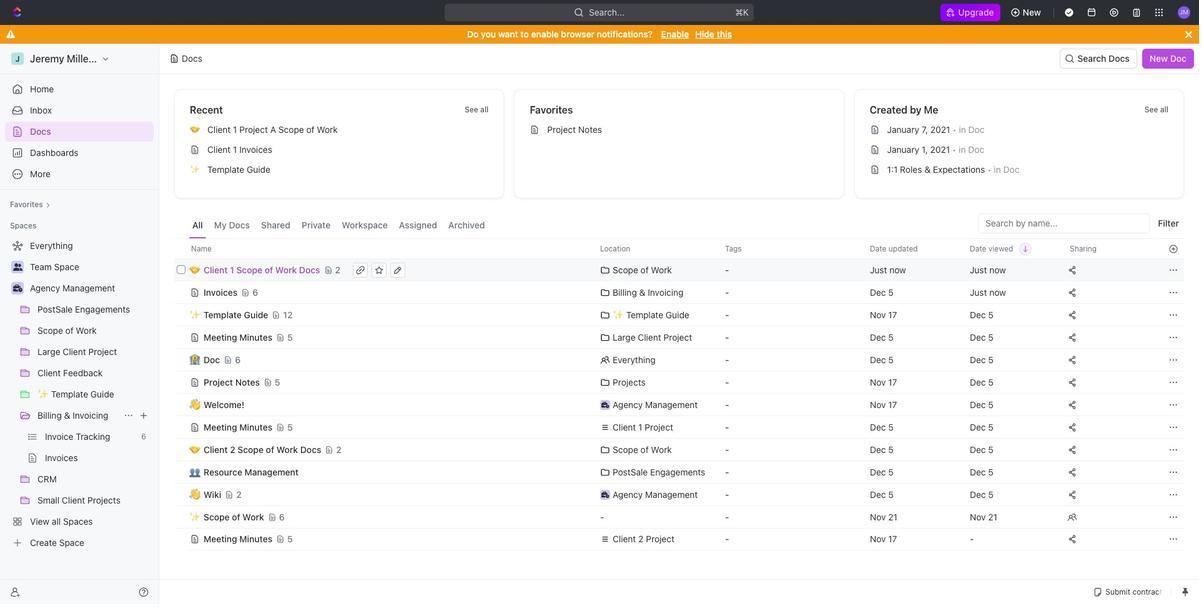 Task type: describe. For each thing, give the bounding box(es) containing it.
shared button
[[258, 214, 294, 239]]

feedback
[[63, 368, 103, 379]]

6 for invoices
[[253, 287, 258, 298]]

see all for created by me
[[1145, 105, 1169, 114]]

roles
[[900, 164, 922, 175]]

✨ template guide inside sidebar navigation
[[37, 389, 114, 400]]

all
[[192, 220, 203, 231]]

billing inside sidebar navigation
[[37, 410, 62, 421]]

create
[[30, 538, 57, 549]]

assigned
[[399, 220, 437, 231]]

tags
[[725, 244, 742, 253]]

scope inside scope of work link
[[37, 325, 63, 336]]

see all for recent
[[465, 105, 489, 114]]

j
[[15, 54, 20, 63]]

14 row from the top
[[174, 527, 1185, 552]]

miller's
[[67, 53, 100, 64]]

row containing wiki
[[174, 483, 1185, 508]]

row containing scope of work
[[174, 505, 1185, 530]]

resource management
[[204, 467, 299, 478]]

archived button
[[445, 214, 488, 239]]

january 7, 2021 • in doc
[[888, 124, 985, 135]]

search docs button
[[1060, 49, 1137, 69]]

2 vertical spatial in
[[994, 164, 1001, 175]]

invoices inside invoices link
[[45, 453, 78, 464]]

management inside sidebar navigation
[[62, 283, 115, 294]]

docs inside button
[[229, 220, 250, 231]]

12
[[283, 310, 293, 320]]

client 1 project
[[613, 422, 673, 433]]

7,
[[922, 124, 928, 135]]

private button
[[299, 214, 334, 239]]

5 row from the top
[[174, 325, 1185, 350]]

projects inside row
[[613, 377, 646, 388]]

1 horizontal spatial ✨ template guide
[[613, 310, 690, 320]]

welcome!
[[204, 400, 245, 410]]

invoices link
[[45, 449, 151, 469]]

workspace inside button
[[342, 220, 388, 231]]

project notes inside table
[[204, 377, 260, 388]]

0 horizontal spatial business time image
[[13, 285, 22, 292]]

0 vertical spatial large client project
[[613, 332, 692, 343]]

home link
[[5, 79, 154, 99]]

0 vertical spatial favorites
[[530, 104, 573, 116]]

do
[[467, 29, 479, 39]]

row containing template guide
[[174, 303, 1185, 328]]

agency management link
[[30, 279, 151, 299]]

everything inside table
[[613, 355, 656, 365]]

invoicing inside table
[[648, 287, 684, 298]]

meeting for large client project
[[204, 332, 237, 343]]

new for new doc
[[1150, 53, 1168, 64]]

scope of work down wiki
[[204, 512, 264, 523]]

tracking
[[76, 432, 110, 442]]

more button
[[5, 164, 154, 184]]

filter button
[[1153, 214, 1185, 234]]

2021 for january 1, 2021
[[931, 144, 950, 155]]

doc inside table
[[204, 355, 220, 365]]

inbox
[[30, 105, 52, 116]]

meeting minutes for client 2 project
[[204, 534, 273, 545]]

doc inside button
[[1171, 53, 1187, 64]]

meeting for client 2 project
[[204, 534, 237, 545]]

work inside sidebar navigation
[[76, 325, 97, 336]]

management up client 2 project
[[645, 489, 698, 500]]

sharing
[[1070, 244, 1097, 253]]

all button
[[189, 214, 206, 239]]

workspace button
[[339, 214, 391, 239]]

date viewed
[[970, 244, 1014, 253]]

date viewed button
[[963, 239, 1032, 259]]

updated
[[889, 244, 918, 253]]

notifications?
[[597, 29, 653, 39]]

nov 17 for template
[[870, 310, 897, 320]]

home
[[30, 84, 54, 94]]

2 for wiki
[[236, 489, 242, 500]]

see for created by me
[[1145, 105, 1159, 114]]

row containing project notes
[[174, 370, 1185, 395]]

1 vertical spatial engagements
[[650, 467, 706, 478]]

meeting minutes for client 1 project
[[204, 422, 273, 433]]

created by me
[[870, 104, 939, 116]]

just for just now
[[970, 265, 987, 275]]

client for client 2 project
[[613, 534, 636, 545]]

filter
[[1158, 218, 1180, 229]]

welcome! button
[[190, 394, 585, 416]]

new for new
[[1023, 7, 1041, 17]]

now for dec 5
[[990, 287, 1006, 298]]

0 vertical spatial billing
[[613, 287, 637, 298]]

a
[[270, 124, 276, 135]]

create space
[[30, 538, 84, 549]]

upgrade link
[[941, 4, 1001, 21]]

scope down the my docs button
[[236, 265, 262, 275]]

agency management inside sidebar navigation
[[30, 283, 115, 294]]

6 inside sidebar navigation
[[141, 432, 146, 442]]

jeremy miller's workspace
[[30, 53, 155, 64]]

want
[[498, 29, 518, 39]]

date for date viewed
[[970, 244, 987, 253]]

✨ template guide link
[[37, 385, 151, 405]]

view all spaces link
[[5, 512, 151, 532]]

agency management for nov
[[613, 400, 698, 410]]

client for client 1 project
[[613, 422, 636, 433]]

row containing client 1 scope of work docs
[[174, 258, 1185, 283]]

jeremy miller's workspace, , element
[[11, 52, 24, 65]]

17 for 2
[[889, 534, 897, 545]]

6 for doc
[[235, 355, 241, 365]]

crm
[[37, 474, 57, 485]]

large client project inside large client project link
[[37, 347, 117, 357]]

invoice
[[45, 432, 73, 442]]

team
[[30, 262, 52, 272]]

private
[[302, 220, 331, 231]]

1 for client 1 project a scope of work
[[233, 124, 237, 135]]

team space link
[[30, 257, 151, 277]]

jeremy
[[30, 53, 64, 64]]

6 for scope of work
[[279, 512, 285, 523]]

user group image
[[13, 264, 22, 271]]

0 horizontal spatial spaces
[[10, 221, 36, 231]]

recent
[[190, 104, 223, 116]]

small client projects
[[37, 495, 121, 506]]

dashboards link
[[5, 143, 154, 163]]

scope down wiki
[[204, 512, 230, 523]]

client feedback
[[37, 368, 103, 379]]

2 for client 2 scope of work docs
[[336, 445, 342, 455]]

in for january 1, 2021
[[959, 144, 966, 155]]

• inside 1:1 roles & expectations • in doc
[[988, 165, 992, 175]]

dashboards
[[30, 147, 78, 158]]

nov for agency management
[[870, 400, 886, 410]]

client for client 1 project a scope of work
[[207, 124, 231, 135]]

1,
[[922, 144, 928, 155]]

now for just now
[[990, 265, 1006, 275]]

scope up resource management
[[238, 445, 264, 455]]

resource
[[204, 467, 242, 478]]

just now for now
[[970, 265, 1006, 275]]

engagements inside postsale engagements link
[[75, 304, 130, 315]]

🤝
[[190, 125, 200, 134]]

nov for ✨ template guide
[[870, 310, 886, 320]]

tree inside sidebar navigation
[[5, 236, 154, 554]]

client 1 invoices link
[[185, 140, 499, 160]]

hide
[[696, 29, 715, 39]]

0 vertical spatial template guide
[[207, 164, 271, 175]]

1 nov 21 from the left
[[870, 512, 898, 523]]

everything link
[[5, 236, 151, 256]]

project notes link
[[525, 120, 839, 140]]

invoicing inside tree
[[73, 410, 108, 421]]

billing & invoicing inside row
[[613, 287, 684, 298]]

january for january 7, 2021
[[888, 124, 920, 135]]

filter button
[[1153, 214, 1185, 234]]

search docs
[[1078, 53, 1130, 64]]

crm link
[[37, 470, 151, 490]]

1 for client 1 invoices
[[233, 144, 237, 155]]

all inside sidebar navigation
[[52, 517, 61, 527]]

invoice tracking
[[45, 432, 110, 442]]

template inside sidebar navigation
[[51, 389, 88, 400]]

scope down location
[[613, 265, 638, 275]]

row containing name
[[174, 239, 1185, 259]]

inbox link
[[5, 101, 154, 121]]

created
[[870, 104, 908, 116]]

0 vertical spatial &
[[925, 164, 931, 175]]

small client projects link
[[37, 491, 151, 511]]

more
[[30, 169, 51, 179]]

all for recent
[[480, 105, 489, 114]]

notes inside table
[[235, 377, 260, 388]]

minutes for client 1 project
[[240, 422, 273, 433]]



Task type: vqa. For each thing, say whether or not it's contained in the screenshot.


Task type: locate. For each thing, give the bounding box(es) containing it.
postsale inside sidebar navigation
[[37, 304, 73, 315]]

docs inside sidebar navigation
[[30, 126, 51, 137]]

3 minutes from the top
[[240, 534, 273, 545]]

1 for client 1 project
[[639, 422, 643, 433]]

1 vertical spatial large client project
[[37, 347, 117, 357]]

resource management button
[[190, 461, 585, 484]]

everything inside tree
[[30, 241, 73, 251]]

1 see all from the left
[[465, 105, 489, 114]]

billing down location
[[613, 287, 637, 298]]

2 vertical spatial •
[[988, 165, 992, 175]]

tab list containing all
[[189, 214, 488, 239]]

row containing resource management
[[174, 461, 1185, 484]]

1 row from the top
[[174, 239, 1185, 259]]

scope of work down postsale engagements link
[[37, 325, 97, 336]]

• inside the "january 7, 2021 • in doc"
[[953, 125, 957, 135]]

0 horizontal spatial postsale
[[37, 304, 73, 315]]

6 down client 1 scope of work docs
[[253, 287, 258, 298]]

4 row from the top
[[174, 303, 1185, 328]]

1 17 from the top
[[889, 310, 897, 320]]

3 nov 17 from the top
[[870, 400, 897, 410]]

0 vertical spatial agency management
[[30, 283, 115, 294]]

row
[[174, 239, 1185, 259], [174, 258, 1185, 283], [174, 280, 1185, 305], [174, 303, 1185, 328], [174, 325, 1185, 350], [174, 348, 1185, 373], [174, 370, 1185, 395], [174, 394, 1185, 416], [174, 415, 1185, 440], [174, 438, 1185, 463], [174, 461, 1185, 484], [174, 483, 1185, 508], [174, 505, 1185, 530], [174, 527, 1185, 552]]

all for created by me
[[1161, 105, 1169, 114]]

scope of work link
[[37, 321, 151, 341]]

0 horizontal spatial see
[[465, 105, 478, 114]]

1 vertical spatial business time image
[[601, 402, 609, 408]]

6 up welcome!
[[235, 355, 241, 365]]

project inside large client project link
[[88, 347, 117, 357]]

this
[[717, 29, 732, 39]]

scope of work down client 1 project at the bottom right of the page
[[613, 445, 672, 455]]

workspace inside sidebar navigation
[[103, 53, 155, 64]]

0 vertical spatial workspace
[[103, 53, 155, 64]]

3 meeting minutes from the top
[[204, 534, 273, 545]]

1 january from the top
[[888, 124, 920, 135]]

4 17 from the top
[[889, 534, 897, 545]]

2 see all from the left
[[1145, 105, 1169, 114]]

new right upgrade
[[1023, 7, 1041, 17]]

see all button for created by me
[[1140, 102, 1174, 117]]

1 vertical spatial agency management
[[613, 400, 698, 410]]

project inside project notes link
[[547, 124, 576, 135]]

invoices down invoice
[[45, 453, 78, 464]]

0 horizontal spatial all
[[52, 517, 61, 527]]

client 2 project
[[613, 534, 675, 545]]

2 2021 from the top
[[931, 144, 950, 155]]

3 row from the top
[[174, 280, 1185, 305]]

2 vertical spatial meeting
[[204, 534, 237, 545]]

january 1, 2021 • in doc
[[888, 144, 985, 155]]

table containing client 1 scope of work docs
[[174, 239, 1185, 552]]

2 horizontal spatial invoices
[[239, 144, 272, 155]]

client 1 scope of work docs
[[204, 265, 320, 275]]

2021
[[931, 124, 950, 135], [931, 144, 950, 155]]

client for client 1 invoices
[[207, 144, 231, 155]]

management down client 2 scope of work docs
[[245, 467, 299, 478]]

jm button
[[1175, 2, 1194, 22]]

nov for client 2 project
[[870, 534, 886, 545]]

cell
[[174, 259, 188, 281]]

0 horizontal spatial new
[[1023, 7, 1041, 17]]

spaces down favorites button
[[10, 221, 36, 231]]

2 horizontal spatial &
[[925, 164, 931, 175]]

search...
[[589, 7, 625, 17]]

2 horizontal spatial ✨
[[613, 310, 624, 320]]

nov 17
[[870, 310, 897, 320], [870, 377, 897, 388], [870, 400, 897, 410], [870, 534, 897, 545]]

0 horizontal spatial large
[[37, 347, 60, 357]]

template guide
[[207, 164, 271, 175], [204, 310, 268, 320]]

1 vertical spatial postsale engagements
[[613, 467, 706, 478]]

scope right a
[[279, 124, 304, 135]]

jm
[[1180, 8, 1189, 16]]

1 horizontal spatial new
[[1150, 53, 1168, 64]]

business time image
[[601, 492, 609, 498]]

enable
[[531, 29, 559, 39]]

3 meeting from the top
[[204, 534, 237, 545]]

space down view all spaces link
[[59, 538, 84, 549]]

you
[[481, 29, 496, 39]]

postsale engagements down client 1 project at the bottom right of the page
[[613, 467, 706, 478]]

my docs button
[[211, 214, 253, 239]]

in up "expectations"
[[959, 144, 966, 155]]

0 vertical spatial billing & invoicing
[[613, 287, 684, 298]]

projects down crm link
[[88, 495, 121, 506]]

january up "roles"
[[888, 144, 920, 155]]

meeting minutes for large client project
[[204, 332, 273, 343]]

6 row from the top
[[174, 348, 1185, 373]]

1 vertical spatial space
[[59, 538, 84, 549]]

just for dec 5
[[970, 287, 987, 298]]

nov 17 for management
[[870, 400, 897, 410]]

✨ template guide
[[613, 310, 690, 320], [37, 389, 114, 400]]

nov 17 for 2
[[870, 534, 897, 545]]

postsale down the agency management link
[[37, 304, 73, 315]]

row containing welcome!
[[174, 394, 1185, 416]]

table
[[174, 239, 1185, 552]]

just now for 5
[[970, 287, 1006, 298]]

0 horizontal spatial 21
[[889, 512, 898, 523]]

tab list
[[189, 214, 488, 239]]

docs
[[182, 53, 202, 64], [1109, 53, 1130, 64], [30, 126, 51, 137], [229, 220, 250, 231], [299, 265, 320, 275], [300, 445, 321, 455]]

team space
[[30, 262, 79, 272]]

17
[[889, 310, 897, 320], [889, 377, 897, 388], [889, 400, 897, 410], [889, 534, 897, 545]]

dec
[[870, 287, 886, 298], [970, 310, 986, 320], [870, 332, 886, 343], [970, 332, 986, 343], [870, 355, 886, 365], [970, 355, 986, 365], [970, 377, 986, 388], [970, 400, 986, 410], [870, 422, 886, 433], [970, 422, 986, 433], [870, 445, 886, 455], [970, 445, 986, 455], [870, 467, 886, 478], [970, 467, 986, 478], [870, 489, 886, 500], [970, 489, 986, 500]]

management inside button
[[245, 467, 299, 478]]

2 vertical spatial agency
[[613, 489, 643, 500]]

0 horizontal spatial see all
[[465, 105, 489, 114]]

0 vertical spatial minutes
[[240, 332, 273, 343]]

1 vertical spatial minutes
[[240, 422, 273, 433]]

1 date from the left
[[870, 244, 887, 253]]

0 vertical spatial ✨
[[190, 165, 200, 174]]

client for client 2 scope of work docs
[[204, 445, 228, 455]]

template guide down client 1 invoices
[[207, 164, 271, 175]]

2 vertical spatial agency management
[[613, 489, 698, 500]]

management down team space link
[[62, 283, 115, 294]]

projects inside tree
[[88, 495, 121, 506]]

agency
[[30, 283, 60, 294], [613, 400, 643, 410], [613, 489, 643, 500]]

client feedback link
[[37, 364, 151, 384]]

2 for client 1 scope of work docs
[[335, 265, 341, 275]]

scope of work down location
[[613, 265, 672, 275]]

scope of work inside sidebar navigation
[[37, 325, 97, 336]]

• right "expectations"
[[988, 165, 992, 175]]

2 nov 17 from the top
[[870, 377, 897, 388]]

1 horizontal spatial invoicing
[[648, 287, 684, 298]]

client 2 scope of work docs
[[204, 445, 321, 455]]

date updated
[[870, 244, 918, 253]]

1 vertical spatial notes
[[235, 377, 260, 388]]

projects
[[613, 377, 646, 388], [88, 495, 121, 506]]

see all button for recent
[[460, 102, 494, 117]]

2 meeting from the top
[[204, 422, 237, 433]]

2 date from the left
[[970, 244, 987, 253]]

0 vertical spatial large
[[613, 332, 636, 343]]

2 see from the left
[[1145, 105, 1159, 114]]

1 horizontal spatial workspace
[[342, 220, 388, 231]]

9 row from the top
[[174, 415, 1185, 440]]

tree containing everything
[[5, 236, 154, 554]]

scope down client 1 project at the bottom right of the page
[[613, 445, 638, 455]]

billing
[[613, 287, 637, 298], [37, 410, 62, 421]]

1 horizontal spatial spaces
[[63, 517, 93, 527]]

new right search docs
[[1150, 53, 1168, 64]]

2 vertical spatial ✨
[[37, 389, 49, 400]]

& inside tree
[[64, 410, 70, 421]]

billing & invoicing down location
[[613, 287, 684, 298]]

favorites inside favorites button
[[10, 200, 43, 209]]

0 vertical spatial postsale
[[37, 304, 73, 315]]

2 see all button from the left
[[1140, 102, 1174, 117]]

1 for client 1 scope of work docs
[[230, 265, 234, 275]]

new doc button
[[1142, 49, 1194, 69]]

1 21 from the left
[[889, 512, 898, 523]]

workspace right "private"
[[342, 220, 388, 231]]

1 horizontal spatial billing
[[613, 287, 637, 298]]

Search by name... text field
[[986, 214, 1143, 233]]

management
[[62, 283, 115, 294], [645, 400, 698, 410], [245, 467, 299, 478], [645, 489, 698, 500]]

notes
[[578, 124, 602, 135], [235, 377, 260, 388]]

0 vertical spatial everything
[[30, 241, 73, 251]]

postsale down client 1 project at the bottom right of the page
[[613, 467, 648, 478]]

1 vertical spatial favorites
[[10, 200, 43, 209]]

1 horizontal spatial see all
[[1145, 105, 1169, 114]]

17 for template
[[889, 310, 897, 320]]

0 horizontal spatial &
[[64, 410, 70, 421]]

agency management down team space link
[[30, 283, 115, 294]]

0 horizontal spatial ✨ template guide
[[37, 389, 114, 400]]

billing & invoicing inside tree
[[37, 410, 108, 421]]

10 row from the top
[[174, 438, 1185, 463]]

3 17 from the top
[[889, 400, 897, 410]]

agency management up client 1 project at the bottom right of the page
[[613, 400, 698, 410]]

agency for dec 5
[[613, 489, 643, 500]]

wiki
[[204, 489, 221, 500]]

1 vertical spatial meeting
[[204, 422, 237, 433]]

2 vertical spatial &
[[64, 410, 70, 421]]

by
[[910, 104, 922, 116]]

scope
[[279, 124, 304, 135], [236, 265, 262, 275], [613, 265, 638, 275], [37, 325, 63, 336], [238, 445, 264, 455], [613, 445, 638, 455], [204, 512, 230, 523]]

postsale engagements down the agency management link
[[37, 304, 130, 315]]

2 meeting minutes from the top
[[204, 422, 273, 433]]

0 horizontal spatial engagements
[[75, 304, 130, 315]]

0 vertical spatial projects
[[613, 377, 646, 388]]

1 vertical spatial projects
[[88, 495, 121, 506]]

browser
[[561, 29, 595, 39]]

0 vertical spatial spaces
[[10, 221, 36, 231]]

1 vertical spatial billing & invoicing
[[37, 410, 108, 421]]

0 horizontal spatial postsale engagements
[[37, 304, 130, 315]]

in up january 1, 2021 • in doc
[[959, 124, 966, 135]]

docs inside button
[[1109, 53, 1130, 64]]

engagements up scope of work link
[[75, 304, 130, 315]]

2021 right 1,
[[931, 144, 950, 155]]

0 horizontal spatial nov 21
[[870, 512, 898, 523]]

large inside sidebar navigation
[[37, 347, 60, 357]]

1 see from the left
[[465, 105, 478, 114]]

my docs
[[214, 220, 250, 231]]

space for team space
[[54, 262, 79, 272]]

2 nov 21 from the left
[[970, 512, 998, 523]]

client 1 invoices
[[207, 144, 272, 155]]

my
[[214, 220, 227, 231]]

business time image
[[13, 285, 22, 292], [601, 402, 609, 408]]

8 row from the top
[[174, 394, 1185, 416]]

space down everything link
[[54, 262, 79, 272]]

small
[[37, 495, 59, 506]]

2021 right '7,'
[[931, 124, 950, 135]]

name
[[191, 244, 212, 253]]

2 17 from the top
[[889, 377, 897, 388]]

1 vertical spatial &
[[639, 287, 646, 298]]

• for january 7, 2021
[[953, 125, 957, 135]]

invoices down client 1 scope of work docs
[[204, 287, 238, 298]]

spaces
[[10, 221, 36, 231], [63, 517, 93, 527]]

to
[[521, 29, 529, 39]]

billing & invoicing up invoice tracking
[[37, 410, 108, 421]]

6 up invoices link
[[141, 432, 146, 442]]

0 horizontal spatial billing & invoicing
[[37, 410, 108, 421]]

6 down resource management
[[279, 512, 285, 523]]

date for date updated
[[870, 244, 887, 253]]

2 row from the top
[[174, 258, 1185, 283]]

1 vertical spatial agency
[[613, 400, 643, 410]]

new inside button
[[1150, 53, 1168, 64]]

0 vertical spatial in
[[959, 124, 966, 135]]

0 horizontal spatial workspace
[[103, 53, 155, 64]]

everything
[[30, 241, 73, 251], [613, 355, 656, 365]]

invoice tracking link
[[45, 427, 136, 447]]

1 vertical spatial ✨
[[613, 310, 624, 320]]

0 horizontal spatial ✨
[[37, 389, 49, 400]]

postsale engagements
[[37, 304, 130, 315], [613, 467, 706, 478]]

template guide down client 1 scope of work docs
[[204, 310, 268, 320]]

shared
[[261, 220, 291, 231]]

space for create space
[[59, 538, 84, 549]]

docs link
[[5, 122, 154, 142]]

0 vertical spatial postsale engagements
[[37, 304, 130, 315]]

work
[[317, 124, 338, 135], [275, 265, 297, 275], [651, 265, 672, 275], [76, 325, 97, 336], [277, 445, 298, 455], [651, 445, 672, 455], [243, 512, 264, 523]]

1 horizontal spatial large client project
[[613, 332, 692, 343]]

0 horizontal spatial favorites
[[10, 200, 43, 209]]

1 meeting from the top
[[204, 332, 237, 343]]

2 21 from the left
[[989, 512, 998, 523]]

january for january 1, 2021
[[888, 144, 920, 155]]

13 row from the top
[[174, 505, 1185, 530]]

2 january from the top
[[888, 144, 920, 155]]

0 vertical spatial ✨ template guide
[[613, 310, 690, 320]]

0 horizontal spatial invoices
[[45, 453, 78, 464]]

search
[[1078, 53, 1107, 64]]

postsale engagements inside sidebar navigation
[[37, 304, 130, 315]]

⌘k
[[736, 7, 749, 17]]

enable
[[661, 29, 689, 39]]

1 vertical spatial invoices
[[204, 287, 238, 298]]

1:1 roles & expectations • in doc
[[888, 164, 1020, 175]]

2 minutes from the top
[[240, 422, 273, 433]]

1 vertical spatial everything
[[613, 355, 656, 365]]

2 vertical spatial invoices
[[45, 453, 78, 464]]

spaces down small client projects
[[63, 517, 93, 527]]

row containing invoices
[[174, 280, 1185, 305]]

date left viewed
[[970, 244, 987, 253]]

client for client feedback
[[37, 368, 61, 379]]

1 horizontal spatial date
[[970, 244, 987, 253]]

1 nov 17 from the top
[[870, 310, 897, 320]]

1 horizontal spatial project notes
[[547, 124, 602, 135]]

1 horizontal spatial large
[[613, 332, 636, 343]]

1 vertical spatial large
[[37, 347, 60, 357]]

1 horizontal spatial postsale engagements
[[613, 467, 706, 478]]

assigned button
[[396, 214, 440, 239]]

agency down the team
[[30, 283, 60, 294]]

invoices down client 1 project a scope of work
[[239, 144, 272, 155]]

nov for projects
[[870, 377, 886, 388]]

0 vertical spatial january
[[888, 124, 920, 135]]

agency for nov 17
[[613, 400, 643, 410]]

1 vertical spatial •
[[953, 145, 957, 155]]

new
[[1023, 7, 1041, 17], [1150, 53, 1168, 64]]

workspace
[[103, 53, 155, 64], [342, 220, 388, 231]]

billing up invoice
[[37, 410, 62, 421]]

view
[[30, 517, 49, 527]]

1 horizontal spatial &
[[639, 287, 646, 298]]

agency inside sidebar navigation
[[30, 283, 60, 294]]

1 horizontal spatial billing & invoicing
[[613, 287, 684, 298]]

january down created by me
[[888, 124, 920, 135]]

0 vertical spatial meeting minutes
[[204, 332, 273, 343]]

see
[[465, 105, 478, 114], [1145, 105, 1159, 114]]

engagements down client 1 project at the bottom right of the page
[[650, 467, 706, 478]]

guide inside sidebar navigation
[[90, 389, 114, 400]]

11 row from the top
[[174, 461, 1185, 484]]

✨ inside sidebar navigation
[[37, 389, 49, 400]]

sidebar navigation
[[0, 44, 162, 605]]

agency right business time icon
[[613, 489, 643, 500]]

see all button
[[460, 102, 494, 117], [1140, 102, 1174, 117]]

21
[[889, 512, 898, 523], [989, 512, 998, 523]]

row containing doc
[[174, 348, 1185, 373]]

date left updated
[[870, 244, 887, 253]]

upgrade
[[959, 7, 994, 17]]

agency up client 1 project at the bottom right of the page
[[613, 400, 643, 410]]

of
[[306, 124, 315, 135], [265, 265, 273, 275], [641, 265, 649, 275], [65, 325, 73, 336], [266, 445, 274, 455], [641, 445, 649, 455], [232, 512, 240, 523]]

12 row from the top
[[174, 483, 1185, 508]]

1 horizontal spatial nov 21
[[970, 512, 998, 523]]

& inside table
[[639, 287, 646, 298]]

0 vertical spatial space
[[54, 262, 79, 272]]

1 horizontal spatial invoices
[[204, 287, 238, 298]]

location
[[600, 244, 631, 253]]

1 horizontal spatial postsale
[[613, 467, 648, 478]]

0 horizontal spatial large client project
[[37, 347, 117, 357]]

meeting minutes
[[204, 332, 273, 343], [204, 422, 273, 433], [204, 534, 273, 545]]

0 vertical spatial agency
[[30, 283, 60, 294]]

row containing client 2 scope of work docs
[[174, 438, 1185, 463]]

1 2021 from the top
[[931, 124, 950, 135]]

minutes for client 2 project
[[240, 534, 273, 545]]

scope up the client feedback
[[37, 325, 63, 336]]

create space link
[[5, 534, 151, 554]]

1
[[233, 124, 237, 135], [233, 144, 237, 155], [230, 265, 234, 275], [639, 422, 643, 433]]

in for january 7, 2021
[[959, 124, 966, 135]]

see for recent
[[465, 105, 478, 114]]

0 vertical spatial invoicing
[[648, 287, 684, 298]]

• up 1:1 roles & expectations • in doc
[[953, 145, 957, 155]]

1 vertical spatial invoicing
[[73, 410, 108, 421]]

• for january 1, 2021
[[953, 145, 957, 155]]

date inside date viewed button
[[970, 244, 987, 253]]

invoices inside the client 1 invoices link
[[239, 144, 272, 155]]

1 vertical spatial template guide
[[204, 310, 268, 320]]

2 vertical spatial minutes
[[240, 534, 273, 545]]

minutes for large client project
[[240, 332, 273, 343]]

template guide inside table
[[204, 310, 268, 320]]

meeting for client 1 project
[[204, 422, 237, 433]]

2021 for january 7, 2021
[[931, 124, 950, 135]]

client 1 project a scope of work
[[207, 124, 338, 135]]

client for client 1 scope of work docs
[[204, 265, 228, 275]]

agency management up client 2 project
[[613, 489, 698, 500]]

1 minutes from the top
[[240, 332, 273, 343]]

management up client 1 project at the bottom right of the page
[[645, 400, 698, 410]]

1 horizontal spatial everything
[[613, 355, 656, 365]]

• inside january 1, 2021 • in doc
[[953, 145, 957, 155]]

large client project link
[[37, 342, 151, 362]]

workspace right miller's
[[103, 53, 155, 64]]

agency management for dec
[[613, 489, 698, 500]]

in right "expectations"
[[994, 164, 1001, 175]]

0 horizontal spatial project notes
[[204, 377, 260, 388]]

agency management
[[30, 283, 115, 294], [613, 400, 698, 410], [613, 489, 698, 500]]

1 vertical spatial meeting minutes
[[204, 422, 273, 433]]

me
[[924, 104, 939, 116]]

of inside sidebar navigation
[[65, 325, 73, 336]]

1 horizontal spatial business time image
[[601, 402, 609, 408]]

1 vertical spatial 2021
[[931, 144, 950, 155]]

0 horizontal spatial see all button
[[460, 102, 494, 117]]

1:1
[[888, 164, 898, 175]]

17 for management
[[889, 400, 897, 410]]

0 vertical spatial invoices
[[239, 144, 272, 155]]

1 vertical spatial ✨ template guide
[[37, 389, 114, 400]]

7 row from the top
[[174, 370, 1185, 395]]

• up january 1, 2021 • in doc
[[953, 125, 957, 135]]

0 vertical spatial business time image
[[13, 285, 22, 292]]

1 horizontal spatial notes
[[578, 124, 602, 135]]

1 meeting minutes from the top
[[204, 332, 273, 343]]

new button
[[1006, 2, 1049, 22]]

tree
[[5, 236, 154, 554]]

date inside date updated button
[[870, 244, 887, 253]]

favorites button
[[5, 197, 55, 212]]

1 see all button from the left
[[460, 102, 494, 117]]

do you want to enable browser notifications? enable hide this
[[467, 29, 732, 39]]

4 nov 17 from the top
[[870, 534, 897, 545]]

billing & invoicing link
[[37, 406, 119, 426]]

projects up client 1 project at the bottom right of the page
[[613, 377, 646, 388]]

notes inside project notes link
[[578, 124, 602, 135]]

new inside "button"
[[1023, 7, 1041, 17]]

2 vertical spatial meeting minutes
[[204, 534, 273, 545]]



